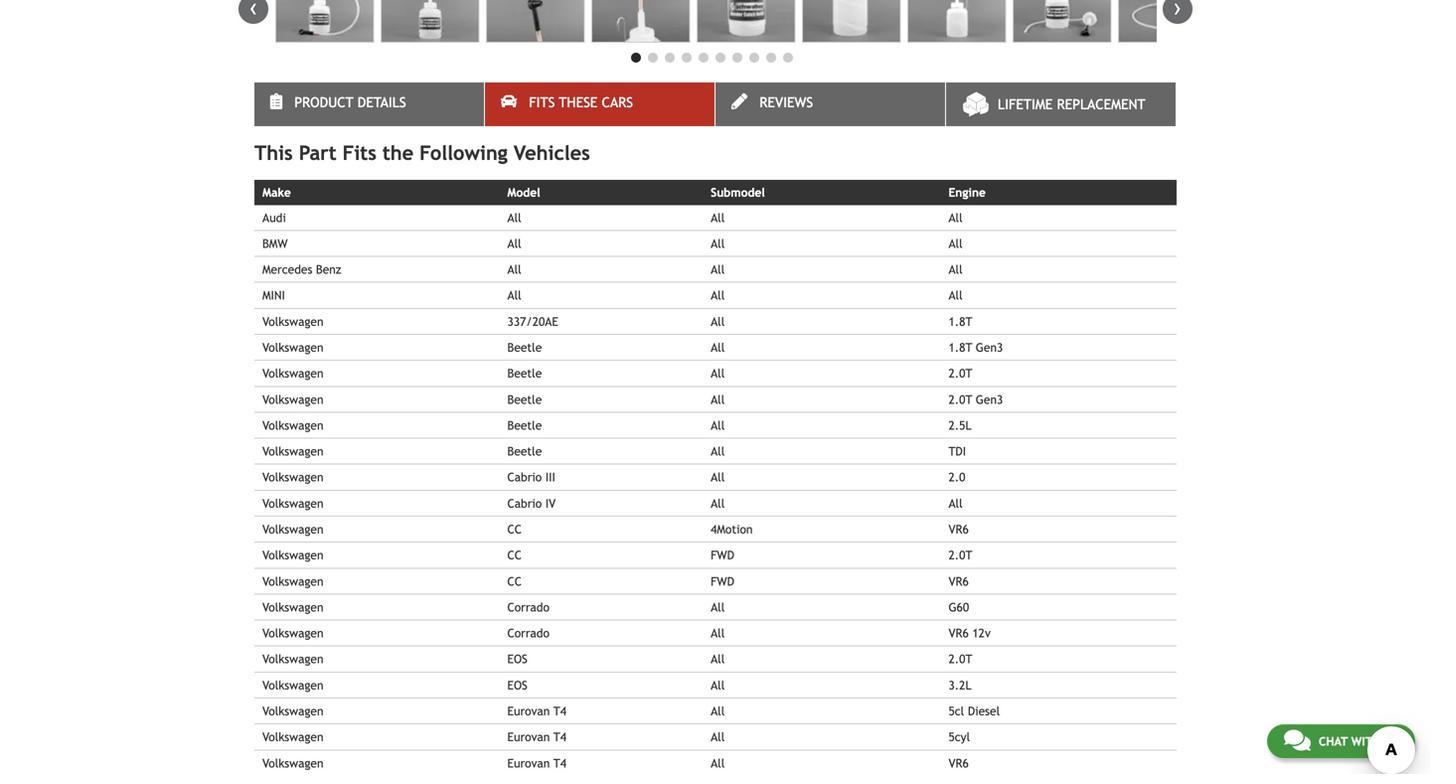 Task type: vqa. For each thing, say whether or not it's contained in the screenshot.


Task type: describe. For each thing, give the bounding box(es) containing it.
2 2.0t from the top
[[949, 392, 972, 406]]

8 es#2773388 - 007481sch01a - brake bleeder catch bottle - this schwaben catch bottle holds a full 1 liter of fluid and features easy to read oil level marks on side of bottle. comes complete with 90 flexible push-on bleeder nipple on one end and a vented no spill screw on cap on the other. - schwaben - audi bmw volkswagen mercedes benz mini image from the left
[[1013, 0, 1111, 43]]

vr6 for 4motion
[[949, 522, 969, 536]]

corrado for vr6 12v
[[507, 626, 550, 640]]

submodel
[[711, 186, 765, 199]]

product
[[294, 95, 353, 110]]

7 volkswagen from the top
[[262, 470, 324, 484]]

corrado for g60
[[507, 600, 550, 614]]

the
[[382, 141, 414, 165]]

mini
[[262, 288, 285, 302]]

fits inside "link"
[[529, 95, 555, 110]]

1 cc from the top
[[507, 522, 522, 536]]

1 es#2773388 - 007481sch01a - brake bleeder catch bottle - this schwaben catch bottle holds a full 1 liter of fluid and features easy to read oil level marks on side of bottle. comes complete with 90 flexible push-on bleeder nipple on one end and a vented no spill screw on cap on the other. - schwaben - audi bmw volkswagen mercedes benz mini image from the left
[[275, 0, 374, 43]]

this
[[254, 141, 293, 165]]

9 es#2773388 - 007481sch01a - brake bleeder catch bottle - this schwaben catch bottle holds a full 1 liter of fluid and features easy to read oil level marks on side of bottle. comes complete with 90 flexible push-on bleeder nipple on one end and a vented no spill screw on cap on the other. - schwaben - audi bmw volkswagen mercedes benz mini image from the left
[[1118, 0, 1217, 43]]

17 volkswagen from the top
[[262, 730, 324, 744]]

16 volkswagen from the top
[[262, 704, 324, 718]]

product details
[[294, 95, 406, 110]]

beetle for 1.8t gen3
[[507, 340, 542, 354]]

11 volkswagen from the top
[[262, 574, 324, 588]]

5cl diesel
[[949, 704, 1000, 718]]

13 volkswagen from the top
[[262, 626, 324, 640]]

eurovan t4 for 5cyl
[[507, 730, 567, 744]]

lifetime replacement
[[998, 97, 1146, 112]]

audi
[[262, 211, 286, 224]]

3 cc from the top
[[507, 574, 522, 588]]

2.0
[[949, 470, 965, 484]]

eos for 2.0t
[[507, 652, 528, 666]]

benz
[[316, 262, 341, 276]]

replacement
[[1057, 97, 1146, 112]]

beetle for 2.5l
[[507, 418, 542, 432]]

eurovan t4 for vr6
[[507, 756, 567, 770]]

details
[[358, 95, 406, 110]]

2 cc from the top
[[507, 548, 522, 562]]

1.8t for 1.8t gen3
[[949, 340, 972, 354]]

make
[[262, 186, 291, 199]]

cars
[[602, 95, 633, 110]]

cabrio for cabrio iv
[[507, 496, 542, 510]]

6 es#2773388 - 007481sch01a - brake bleeder catch bottle - this schwaben catch bottle holds a full 1 liter of fluid and features easy to read oil level marks on side of bottle. comes complete with 90 flexible push-on bleeder nipple on one end and a vented no spill screw on cap on the other. - schwaben - audi bmw volkswagen mercedes benz mini image from the left
[[802, 0, 901, 43]]

diesel
[[968, 704, 1000, 718]]

tdi
[[949, 444, 966, 458]]

eurovan for 5cyl
[[507, 730, 550, 744]]

engine
[[949, 186, 986, 199]]

chat with us link
[[1267, 725, 1415, 758]]

fits these cars link
[[485, 83, 715, 126]]

following
[[420, 141, 508, 165]]

t4 for vr6
[[553, 756, 567, 770]]

cabrio iv
[[507, 496, 556, 510]]

part
[[299, 141, 337, 165]]

8 volkswagen from the top
[[262, 496, 324, 510]]

beetle for 2.0t gen3
[[507, 392, 542, 406]]

3 es#2773388 - 007481sch01a - brake bleeder catch bottle - this schwaben catch bottle holds a full 1 liter of fluid and features easy to read oil level marks on side of bottle. comes complete with 90 flexible push-on bleeder nipple on one end and a vented no spill screw on cap on the other. - schwaben - audi bmw volkswagen mercedes benz mini image from the left
[[486, 0, 585, 43]]

2.0t for beetle
[[949, 366, 972, 380]]

chat
[[1319, 734, 1348, 748]]

2 es#2773388 - 007481sch01a - brake bleeder catch bottle - this schwaben catch bottle holds a full 1 liter of fluid and features easy to read oil level marks on side of bottle. comes complete with 90 flexible push-on bleeder nipple on one end and a vented no spill screw on cap on the other. - schwaben - audi bmw volkswagen mercedes benz mini image from the left
[[381, 0, 479, 43]]



Task type: locate. For each thing, give the bounding box(es) containing it.
1 2.0t from the top
[[949, 366, 972, 380]]

fwd for 2.0t
[[711, 548, 734, 562]]

this part fits the following vehicles
[[254, 141, 590, 165]]

3.2l
[[949, 678, 972, 692]]

2.0t
[[949, 366, 972, 380], [949, 392, 972, 406], [949, 548, 972, 562], [949, 652, 972, 666]]

chat with us
[[1319, 734, 1398, 748]]

2 eurovan t4 from the top
[[507, 730, 567, 744]]

3 vr6 from the top
[[949, 626, 969, 640]]

3 beetle from the top
[[507, 392, 542, 406]]

1 t4 from the top
[[553, 704, 567, 718]]

2 gen3 from the top
[[976, 392, 1003, 406]]

4 vr6 from the top
[[949, 756, 969, 770]]

0 vertical spatial cabrio
[[507, 470, 542, 484]]

4 es#2773388 - 007481sch01a - brake bleeder catch bottle - this schwaben catch bottle holds a full 1 liter of fluid and features easy to read oil level marks on side of bottle. comes complete with 90 flexible push-on bleeder nipple on one end and a vented no spill screw on cap on the other. - schwaben - audi bmw volkswagen mercedes benz mini image from the left
[[591, 0, 690, 43]]

2.0t up 2.5l
[[949, 392, 972, 406]]

gen3 for 1.8t gen3
[[976, 340, 1003, 354]]

2.5l
[[949, 418, 972, 432]]

comments image
[[1284, 729, 1311, 752]]

2.0t down the 1.8t gen3
[[949, 366, 972, 380]]

corrado
[[507, 600, 550, 614], [507, 626, 550, 640]]

with
[[1351, 734, 1381, 748]]

5cl
[[949, 704, 964, 718]]

cabrio iii
[[507, 470, 555, 484]]

1.8t
[[949, 314, 972, 328], [949, 340, 972, 354]]

1 vertical spatial cabrio
[[507, 496, 542, 510]]

2 vertical spatial t4
[[553, 756, 567, 770]]

4 2.0t from the top
[[949, 652, 972, 666]]

18 volkswagen from the top
[[262, 756, 324, 770]]

3 2.0t from the top
[[949, 548, 972, 562]]

cabrio left iv
[[507, 496, 542, 510]]

1 vr6 from the top
[[949, 522, 969, 536]]

1 vertical spatial fwd
[[711, 574, 734, 588]]

model
[[507, 186, 540, 199]]

vr6 for all
[[949, 756, 969, 770]]

4motion
[[711, 522, 753, 536]]

1.8t for 1.8t
[[949, 314, 972, 328]]

gen3 up 2.0t gen3
[[976, 340, 1003, 354]]

2 vr6 from the top
[[949, 574, 969, 588]]

eurovan t4 for 5cl diesel
[[507, 704, 567, 718]]

gen3 for 2.0t gen3
[[976, 392, 1003, 406]]

2.0t for eos
[[949, 652, 972, 666]]

vr6 down "5cyl" on the bottom right of the page
[[949, 756, 969, 770]]

1 vertical spatial eurovan
[[507, 730, 550, 744]]

eurovan
[[507, 704, 550, 718], [507, 730, 550, 744], [507, 756, 550, 770]]

1.8t up 2.0t gen3
[[949, 340, 972, 354]]

0 horizontal spatial fits
[[343, 141, 377, 165]]

10 volkswagen from the top
[[262, 548, 324, 562]]

1 gen3 from the top
[[976, 340, 1003, 354]]

5 es#2773388 - 007481sch01a - brake bleeder catch bottle - this schwaben catch bottle holds a full 1 liter of fluid and features easy to read oil level marks on side of bottle. comes complete with 90 flexible push-on bleeder nipple on one end and a vented no spill screw on cap on the other. - schwaben - audi bmw volkswagen mercedes benz mini image from the left
[[697, 0, 795, 43]]

all
[[507, 211, 521, 224], [711, 211, 725, 224], [949, 211, 963, 224], [507, 236, 521, 250], [711, 236, 725, 250], [949, 236, 963, 250], [507, 262, 521, 276], [711, 262, 725, 276], [949, 262, 963, 276], [507, 288, 521, 302], [711, 288, 725, 302], [949, 288, 963, 302], [711, 314, 725, 328], [711, 340, 725, 354], [711, 366, 725, 380], [711, 392, 725, 406], [711, 418, 725, 432], [711, 444, 725, 458], [711, 470, 725, 484], [711, 496, 725, 510], [949, 496, 963, 510], [711, 600, 725, 614], [711, 626, 725, 640], [711, 652, 725, 666], [711, 678, 725, 692], [711, 704, 725, 718], [711, 730, 725, 744], [711, 756, 725, 770]]

fits left the
[[343, 141, 377, 165]]

7 es#2773388 - 007481sch01a - brake bleeder catch bottle - this schwaben catch bottle holds a full 1 liter of fluid and features easy to read oil level marks on side of bottle. comes complete with 90 flexible push-on bleeder nipple on one end and a vented no spill screw on cap on the other. - schwaben - audi bmw volkswagen mercedes benz mini image from the left
[[907, 0, 1006, 43]]

t4 for 5cyl
[[553, 730, 567, 744]]

2 eos from the top
[[507, 678, 528, 692]]

1.8t up the 1.8t gen3
[[949, 314, 972, 328]]

12v
[[972, 626, 991, 640]]

4 volkswagen from the top
[[262, 392, 324, 406]]

6 volkswagen from the top
[[262, 444, 324, 458]]

product details link
[[254, 83, 484, 126]]

2 volkswagen from the top
[[262, 340, 324, 354]]

eos
[[507, 652, 528, 666], [507, 678, 528, 692]]

3 t4 from the top
[[553, 756, 567, 770]]

0 vertical spatial corrado
[[507, 600, 550, 614]]

volkswagen
[[262, 314, 324, 328], [262, 340, 324, 354], [262, 366, 324, 380], [262, 392, 324, 406], [262, 418, 324, 432], [262, 444, 324, 458], [262, 470, 324, 484], [262, 496, 324, 510], [262, 522, 324, 536], [262, 548, 324, 562], [262, 574, 324, 588], [262, 600, 324, 614], [262, 626, 324, 640], [262, 652, 324, 666], [262, 678, 324, 692], [262, 704, 324, 718], [262, 730, 324, 744], [262, 756, 324, 770]]

2 t4 from the top
[[553, 730, 567, 744]]

2 vertical spatial cc
[[507, 574, 522, 588]]

eos for 3.2l
[[507, 678, 528, 692]]

3 volkswagen from the top
[[262, 366, 324, 380]]

0 vertical spatial cc
[[507, 522, 522, 536]]

0 vertical spatial 1.8t
[[949, 314, 972, 328]]

vr6 down 2.0 on the right bottom of page
[[949, 522, 969, 536]]

cabrio
[[507, 470, 542, 484], [507, 496, 542, 510]]

1 corrado from the top
[[507, 600, 550, 614]]

1 eos from the top
[[507, 652, 528, 666]]

reviews
[[760, 95, 813, 110]]

vr6 left 12v at the bottom of the page
[[949, 626, 969, 640]]

0 vertical spatial fwd
[[711, 548, 734, 562]]

2 cabrio from the top
[[507, 496, 542, 510]]

1 beetle from the top
[[507, 340, 542, 354]]

1 eurovan t4 from the top
[[507, 704, 567, 718]]

12 volkswagen from the top
[[262, 600, 324, 614]]

beetle
[[507, 340, 542, 354], [507, 366, 542, 380], [507, 392, 542, 406], [507, 418, 542, 432], [507, 444, 542, 458]]

1 eurovan from the top
[[507, 704, 550, 718]]

vr6 12v
[[949, 626, 991, 640]]

lifetime
[[998, 97, 1053, 112]]

beetle for tdi
[[507, 444, 542, 458]]

5cyl
[[949, 730, 970, 744]]

iv
[[545, 496, 556, 510]]

337/20ae
[[507, 314, 558, 328]]

vehicles
[[514, 141, 590, 165]]

1 vertical spatial fits
[[343, 141, 377, 165]]

15 volkswagen from the top
[[262, 678, 324, 692]]

fwd
[[711, 548, 734, 562], [711, 574, 734, 588]]

5 volkswagen from the top
[[262, 418, 324, 432]]

mercedes benz
[[262, 262, 341, 276]]

1 cabrio from the top
[[507, 470, 542, 484]]

0 vertical spatial t4
[[553, 704, 567, 718]]

1 1.8t from the top
[[949, 314, 972, 328]]

4 beetle from the top
[[507, 418, 542, 432]]

vr6 for fwd
[[949, 574, 969, 588]]

2 beetle from the top
[[507, 366, 542, 380]]

cabrio for cabrio iii
[[507, 470, 542, 484]]

1 vertical spatial eos
[[507, 678, 528, 692]]

1 horizontal spatial fits
[[529, 95, 555, 110]]

2 fwd from the top
[[711, 574, 734, 588]]

3 eurovan from the top
[[507, 756, 550, 770]]

bmw
[[262, 236, 288, 250]]

gen3
[[976, 340, 1003, 354], [976, 392, 1003, 406]]

g60
[[949, 600, 969, 614]]

1 vertical spatial gen3
[[976, 392, 1003, 406]]

2 1.8t from the top
[[949, 340, 972, 354]]

iii
[[545, 470, 555, 484]]

3 eurovan t4 from the top
[[507, 756, 567, 770]]

2 corrado from the top
[[507, 626, 550, 640]]

1 vertical spatial cc
[[507, 548, 522, 562]]

gen3 down the 1.8t gen3
[[976, 392, 1003, 406]]

reviews link
[[716, 83, 945, 126]]

lifetime replacement link
[[946, 83, 1176, 126]]

2.0t up 3.2l
[[949, 652, 972, 666]]

eurovan t4
[[507, 704, 567, 718], [507, 730, 567, 744], [507, 756, 567, 770]]

0 vertical spatial fits
[[529, 95, 555, 110]]

vr6 up the "g60"
[[949, 574, 969, 588]]

es#2773388 - 007481sch01a - brake bleeder catch bottle - this schwaben catch bottle holds a full 1 liter of fluid and features easy to read oil level marks on side of bottle. comes complete with 90 flexible push-on bleeder nipple on one end and a vented no spill screw on cap on the other. - schwaben - audi bmw volkswagen mercedes benz mini image
[[275, 0, 374, 43], [381, 0, 479, 43], [486, 0, 585, 43], [591, 0, 690, 43], [697, 0, 795, 43], [802, 0, 901, 43], [907, 0, 1006, 43], [1013, 0, 1111, 43], [1118, 0, 1217, 43]]

0 vertical spatial eurovan
[[507, 704, 550, 718]]

2.0t gen3
[[949, 392, 1003, 406]]

1 vertical spatial eurovan t4
[[507, 730, 567, 744]]

0 vertical spatial eurovan t4
[[507, 704, 567, 718]]

fwd for vr6
[[711, 574, 734, 588]]

these
[[559, 95, 598, 110]]

t4 for 5cl diesel
[[553, 704, 567, 718]]

us
[[1384, 734, 1398, 748]]

14 volkswagen from the top
[[262, 652, 324, 666]]

1 vertical spatial corrado
[[507, 626, 550, 640]]

0 vertical spatial eos
[[507, 652, 528, 666]]

2.0t for cc
[[949, 548, 972, 562]]

1 vertical spatial t4
[[553, 730, 567, 744]]

1 volkswagen from the top
[[262, 314, 324, 328]]

eurovan for 5cl diesel
[[507, 704, 550, 718]]

2.0t up the "g60"
[[949, 548, 972, 562]]

2 vertical spatial eurovan t4
[[507, 756, 567, 770]]

eurovan for vr6
[[507, 756, 550, 770]]

2 eurovan from the top
[[507, 730, 550, 744]]

2 vertical spatial eurovan
[[507, 756, 550, 770]]

t4
[[553, 704, 567, 718], [553, 730, 567, 744], [553, 756, 567, 770]]

1.8t gen3
[[949, 340, 1003, 354]]

mercedes
[[262, 262, 312, 276]]

5 beetle from the top
[[507, 444, 542, 458]]

fits
[[529, 95, 555, 110], [343, 141, 377, 165]]

0 vertical spatial gen3
[[976, 340, 1003, 354]]

cabrio left iii
[[507, 470, 542, 484]]

1 vertical spatial 1.8t
[[949, 340, 972, 354]]

1 fwd from the top
[[711, 548, 734, 562]]

beetle for 2.0t
[[507, 366, 542, 380]]

9 volkswagen from the top
[[262, 522, 324, 536]]

cc
[[507, 522, 522, 536], [507, 548, 522, 562], [507, 574, 522, 588]]

fits left these in the left of the page
[[529, 95, 555, 110]]

fits these cars
[[529, 95, 633, 110]]

vr6
[[949, 522, 969, 536], [949, 574, 969, 588], [949, 626, 969, 640], [949, 756, 969, 770]]



